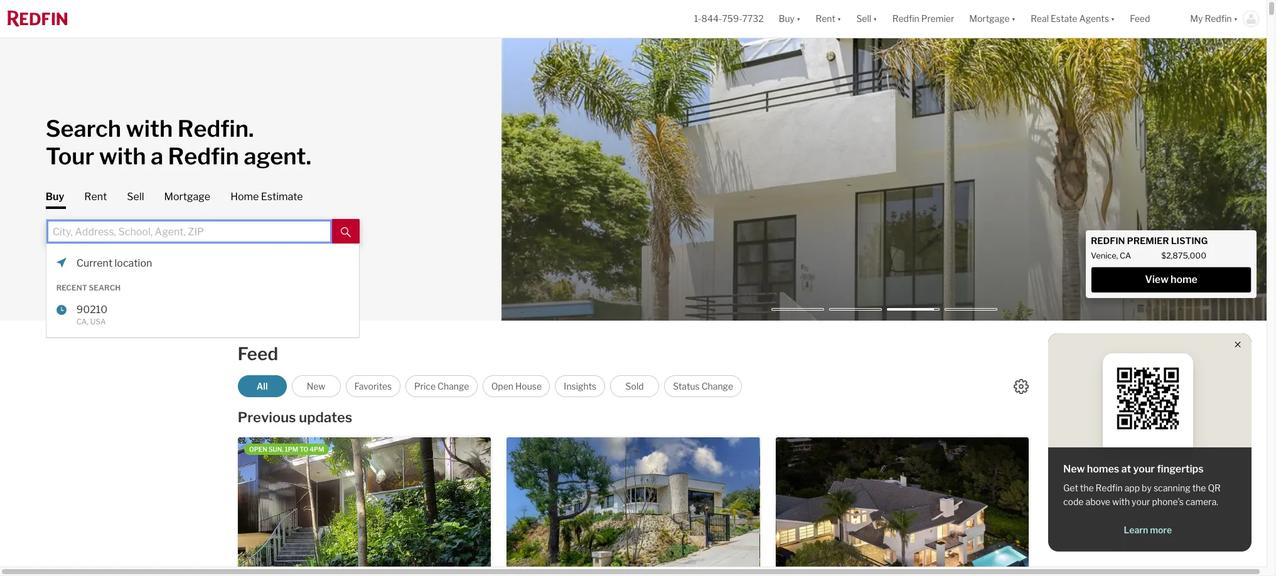 Task type: locate. For each thing, give the bounding box(es) containing it.
0 horizontal spatial the
[[1080, 483, 1094, 493]]

redfin up above
[[1096, 483, 1123, 493]]

Price Change radio
[[406, 375, 478, 397]]

1 vertical spatial buy
[[46, 191, 64, 203]]

buy for buy
[[46, 191, 64, 203]]

0 vertical spatial search
[[46, 115, 121, 142]]

to
[[300, 446, 308, 453]]

the right get
[[1080, 483, 1094, 493]]

photo of 1705 carla rdg, beverly hills, ca 90210 image
[[254, 438, 507, 576], [507, 438, 760, 576], [760, 438, 1013, 576]]

3 ▾ from the left
[[873, 13, 877, 24]]

rent inside dropdown button
[[816, 13, 835, 24]]

2 change from the left
[[702, 381, 733, 392]]

buy left the rent link
[[46, 191, 64, 203]]

0 horizontal spatial feed
[[238, 343, 278, 365]]

3 photo of 1143 coldwater canyon dr, beverly hills, ca 90210 image from the left
[[491, 438, 744, 576]]

your down the "by"
[[1132, 497, 1150, 507]]

your
[[1133, 463, 1155, 475], [1132, 497, 1150, 507]]

2 photo of 1705 carla rdg, beverly hills, ca 90210 image from the left
[[507, 438, 760, 576]]

with inside get the redfin app by scanning the qr code above with your phone's camera.
[[1112, 497, 1130, 507]]

view home
[[1145, 274, 1198, 286]]

Favorites radio
[[346, 375, 401, 397]]

real
[[1031, 13, 1049, 24]]

more
[[1150, 525, 1172, 535]]

buy inside buy ▾ dropdown button
[[779, 13, 795, 24]]

1pm
[[285, 446, 298, 453]]

open house
[[491, 381, 542, 392]]

option group
[[238, 375, 742, 397]]

agent.
[[244, 142, 311, 170]]

▾ left the sell ▾
[[837, 13, 841, 24]]

1 vertical spatial search
[[89, 283, 121, 293]]

real estate agents ▾ button
[[1023, 0, 1123, 38]]

1 vertical spatial sell
[[127, 191, 144, 203]]

1 horizontal spatial sell
[[856, 13, 871, 24]]

previous updates
[[238, 409, 352, 426]]

▾ for rent ▾
[[837, 13, 841, 24]]

90210
[[76, 304, 107, 315]]

rent inside tab list
[[84, 191, 107, 203]]

change for price change
[[438, 381, 469, 392]]

▾ inside "link"
[[1111, 13, 1115, 24]]

90210 ca, usa
[[76, 304, 107, 326]]

redfin left premier
[[892, 13, 919, 24]]

estimate
[[261, 191, 303, 203]]

redfin
[[1091, 235, 1125, 246]]

tour
[[46, 142, 94, 170]]

0 horizontal spatial new
[[307, 381, 326, 392]]

1 horizontal spatial rent
[[816, 13, 835, 24]]

Status Change radio
[[664, 375, 742, 397]]

0 vertical spatial feed
[[1130, 13, 1150, 24]]

1 ▾ from the left
[[797, 13, 801, 24]]

1 vertical spatial mortgage
[[164, 191, 210, 203]]

feed
[[1130, 13, 1150, 24], [238, 343, 278, 365]]

City, Address, School, Agent, ZIP search field
[[46, 219, 332, 244]]

rent
[[816, 13, 835, 24], [84, 191, 107, 203]]

usa
[[90, 317, 106, 326]]

mortgage inside tab list
[[164, 191, 210, 203]]

feed up the all
[[238, 343, 278, 365]]

feed right the "agents"
[[1130, 13, 1150, 24]]

new for new
[[307, 381, 326, 392]]

rent for rent ▾
[[816, 13, 835, 24]]

photo of 1143 coldwater canyon dr, beverly hills, ca 90210 image
[[0, 438, 238, 576], [238, 438, 491, 576], [491, 438, 744, 576]]

photo of 1122 la altura rd, beverly hills, ca 90210 image
[[523, 438, 776, 576], [776, 438, 1029, 576], [1029, 438, 1276, 576]]

mortgage ▾ button
[[969, 0, 1016, 38]]

new
[[307, 381, 326, 392], [1063, 463, 1085, 475]]

status
[[673, 381, 700, 392]]

price
[[414, 381, 436, 392]]

▾ left rent ▾
[[797, 13, 801, 24]]

mortgage inside mortgage ▾ dropdown button
[[969, 13, 1010, 24]]

1 horizontal spatial feed
[[1130, 13, 1150, 24]]

get
[[1063, 483, 1078, 493]]

change right status
[[702, 381, 733, 392]]

1 horizontal spatial mortgage
[[969, 13, 1010, 24]]

tab list
[[46, 190, 391, 338]]

0 vertical spatial mortgage
[[969, 13, 1010, 24]]

mortgage link
[[164, 190, 210, 204]]

mortgage up the city, address, school, agent, zip search box
[[164, 191, 210, 203]]

1 photo of 1143 coldwater canyon dr, beverly hills, ca 90210 image from the left
[[0, 438, 238, 576]]

scanning
[[1154, 483, 1191, 493]]

rent left sell link
[[84, 191, 107, 203]]

2 photo of 1122 la altura rd, beverly hills, ca 90210 image from the left
[[776, 438, 1029, 576]]

new up updates
[[307, 381, 326, 392]]

ca,
[[76, 317, 89, 326]]

redfin premier listing
[[1091, 235, 1208, 246]]

redfin.
[[178, 115, 254, 142]]

1 horizontal spatial new
[[1063, 463, 1085, 475]]

▾ right rent ▾
[[873, 13, 877, 24]]

▾ left real
[[1012, 13, 1016, 24]]

1 vertical spatial feed
[[238, 343, 278, 365]]

change right price
[[438, 381, 469, 392]]

at
[[1121, 463, 1131, 475]]

sun,
[[269, 446, 284, 453]]

sell right rent ▾
[[856, 13, 871, 24]]

buy link
[[46, 190, 64, 209]]

premier
[[1127, 235, 1169, 246]]

real estate agents ▾
[[1031, 13, 1115, 24]]

new inside radio
[[307, 381, 326, 392]]

estate
[[1051, 13, 1077, 24]]

redfin up mortgage link
[[168, 142, 239, 170]]

0 horizontal spatial sell
[[127, 191, 144, 203]]

change inside radio
[[438, 381, 469, 392]]

search inside search with redfin. tour with a redfin agent.
[[46, 115, 121, 142]]

qr
[[1208, 483, 1221, 493]]

buy
[[779, 13, 795, 24], [46, 191, 64, 203]]

sell ▾ button
[[849, 0, 885, 38]]

5 ▾ from the left
[[1111, 13, 1115, 24]]

current location
[[76, 257, 152, 269]]

1 horizontal spatial change
[[702, 381, 733, 392]]

▾ for buy ▾
[[797, 13, 801, 24]]

0 vertical spatial sell
[[856, 13, 871, 24]]

▾ right my
[[1234, 13, 1238, 24]]

rent link
[[84, 190, 107, 204]]

0 vertical spatial buy
[[779, 13, 795, 24]]

code
[[1063, 497, 1084, 507]]

1 vertical spatial new
[[1063, 463, 1085, 475]]

new up get
[[1063, 463, 1085, 475]]

favorites
[[354, 381, 392, 392]]

mortgage left real
[[969, 13, 1010, 24]]

0 horizontal spatial change
[[438, 381, 469, 392]]

home
[[230, 191, 259, 203]]

your right at
[[1133, 463, 1155, 475]]

7732
[[742, 13, 764, 24]]

1 vertical spatial rent
[[84, 191, 107, 203]]

the up camera.
[[1192, 483, 1206, 493]]

premier
[[921, 13, 954, 24]]

sell inside dropdown button
[[856, 13, 871, 24]]

change inside option
[[702, 381, 733, 392]]

1 horizontal spatial buy
[[779, 13, 795, 24]]

0 vertical spatial rent
[[816, 13, 835, 24]]

sell right the rent link
[[127, 191, 144, 203]]

1 the from the left
[[1080, 483, 1094, 493]]

4 ▾ from the left
[[1012, 13, 1016, 24]]

1 change from the left
[[438, 381, 469, 392]]

rent ▾
[[816, 13, 841, 24]]

0 horizontal spatial mortgage
[[164, 191, 210, 203]]

rent right buy ▾
[[816, 13, 835, 24]]

feed inside button
[[1130, 13, 1150, 24]]

1 vertical spatial your
[[1132, 497, 1150, 507]]

redfin inside search with redfin. tour with a redfin agent.
[[168, 142, 239, 170]]

▾
[[797, 13, 801, 24], [837, 13, 841, 24], [873, 13, 877, 24], [1012, 13, 1016, 24], [1111, 13, 1115, 24], [1234, 13, 1238, 24]]

0 horizontal spatial buy
[[46, 191, 64, 203]]

search
[[46, 115, 121, 142], [89, 283, 121, 293]]

venice,
[[1091, 251, 1118, 261]]

mortgage
[[969, 13, 1010, 24], [164, 191, 210, 203]]

buy right 7732
[[779, 13, 795, 24]]

6 ▾ from the left
[[1234, 13, 1238, 24]]

updates
[[299, 409, 352, 426]]

▾ right the "agents"
[[1111, 13, 1115, 24]]

2 ▾ from the left
[[837, 13, 841, 24]]

0 vertical spatial your
[[1133, 463, 1155, 475]]

phone's
[[1152, 497, 1184, 507]]

1 horizontal spatial the
[[1192, 483, 1206, 493]]

0 vertical spatial new
[[307, 381, 326, 392]]

venice, ca
[[1091, 251, 1131, 261]]

4pm
[[310, 446, 324, 453]]

0 horizontal spatial rent
[[84, 191, 107, 203]]

tab list containing buy
[[46, 190, 391, 338]]

redfin premier
[[892, 13, 954, 24]]



Task type: vqa. For each thing, say whether or not it's contained in the screenshot.
Submit Search 'image'
yes



Task type: describe. For each thing, give the bounding box(es) containing it.
get the redfin app by scanning the qr code above with your phone's camera.
[[1063, 483, 1221, 507]]

▾ for mortgage ▾
[[1012, 13, 1016, 24]]

1 photo of 1705 carla rdg, beverly hills, ca 90210 image from the left
[[254, 438, 507, 576]]

All radio
[[238, 375, 287, 397]]

sell link
[[127, 190, 144, 204]]

home estimate
[[230, 191, 303, 203]]

learn
[[1124, 525, 1148, 535]]

listing
[[1171, 235, 1208, 246]]

location
[[115, 257, 152, 269]]

redfin premier button
[[885, 0, 962, 38]]

1 photo of 1122 la altura rd, beverly hills, ca 90210 image from the left
[[523, 438, 776, 576]]

redfin inside button
[[892, 13, 919, 24]]

your inside get the redfin app by scanning the qr code above with your phone's camera.
[[1132, 497, 1150, 507]]

759-
[[722, 13, 742, 24]]

redfin right my
[[1205, 13, 1232, 24]]

Open House radio
[[483, 375, 550, 397]]

New radio
[[292, 375, 341, 397]]

above
[[1086, 497, 1110, 507]]

recent search
[[56, 283, 121, 293]]

redfin inside get the redfin app by scanning the qr code above with your phone's camera.
[[1096, 483, 1123, 493]]

search inside tab list
[[89, 283, 121, 293]]

sell ▾ button
[[856, 0, 877, 38]]

1-844-759-7732 link
[[694, 13, 764, 24]]

mortgage for mortgage
[[164, 191, 210, 203]]

1-
[[694, 13, 702, 24]]

rent for rent
[[84, 191, 107, 203]]

camera.
[[1186, 497, 1218, 507]]

844-
[[702, 13, 722, 24]]

sell for sell ▾
[[856, 13, 871, 24]]

sell ▾
[[856, 13, 877, 24]]

submit search image
[[341, 227, 351, 237]]

all
[[257, 381, 268, 392]]

sell for sell
[[127, 191, 144, 203]]

view home link
[[1091, 267, 1252, 293]]

rent ▾ button
[[808, 0, 849, 38]]

status change
[[673, 381, 733, 392]]

homes
[[1087, 463, 1119, 475]]

home estimate link
[[230, 190, 303, 204]]

mortgage for mortgage ▾
[[969, 13, 1010, 24]]

new homes at your fingertips
[[1063, 463, 1204, 475]]

my
[[1190, 13, 1203, 24]]

Sold radio
[[610, 375, 659, 397]]

1-844-759-7732
[[694, 13, 764, 24]]

view
[[1145, 274, 1169, 286]]

2 the from the left
[[1192, 483, 1206, 493]]

change for status change
[[702, 381, 733, 392]]

agents
[[1079, 13, 1109, 24]]

house
[[515, 381, 542, 392]]

previous
[[238, 409, 296, 426]]

app
[[1125, 483, 1140, 493]]

buy ▾ button
[[771, 0, 808, 38]]

▾ for sell ▾
[[873, 13, 877, 24]]

my redfin ▾
[[1190, 13, 1238, 24]]

recent
[[56, 283, 87, 293]]

real estate agents ▾ link
[[1031, 0, 1115, 38]]

price change
[[414, 381, 469, 392]]

app install qr code image
[[1113, 363, 1183, 434]]

learn more link
[[1063, 524, 1233, 536]]

by
[[1142, 483, 1152, 493]]

$2,875,000
[[1161, 251, 1207, 261]]

feed button
[[1123, 0, 1183, 38]]

open
[[249, 446, 267, 453]]

buy for buy ▾
[[779, 13, 795, 24]]

rent ▾ button
[[816, 0, 841, 38]]

a
[[151, 142, 163, 170]]

2 photo of 1143 coldwater canyon dr, beverly hills, ca 90210 image from the left
[[238, 438, 491, 576]]

Insights radio
[[555, 375, 605, 397]]

learn more
[[1124, 525, 1172, 535]]

buy ▾ button
[[779, 0, 801, 38]]

mortgage ▾ button
[[962, 0, 1023, 38]]

insights
[[564, 381, 597, 392]]

ca
[[1120, 251, 1131, 261]]

open sun, 1pm to 4pm
[[249, 446, 324, 453]]

3 photo of 1705 carla rdg, beverly hills, ca 90210 image from the left
[[760, 438, 1013, 576]]

sold
[[626, 381, 644, 392]]

90210 link
[[76, 304, 321, 316]]

buy ▾
[[779, 13, 801, 24]]

fingertips
[[1157, 463, 1204, 475]]

current
[[76, 257, 112, 269]]

new for new homes at your fingertips
[[1063, 463, 1085, 475]]

mortgage ▾
[[969, 13, 1016, 24]]

search with redfin. tour with a redfin agent.
[[46, 115, 311, 170]]

home
[[1171, 274, 1198, 286]]

current location button
[[76, 257, 349, 271]]

3 photo of 1122 la altura rd, beverly hills, ca 90210 image from the left
[[1029, 438, 1276, 576]]

option group containing all
[[238, 375, 742, 397]]

open
[[491, 381, 514, 392]]



